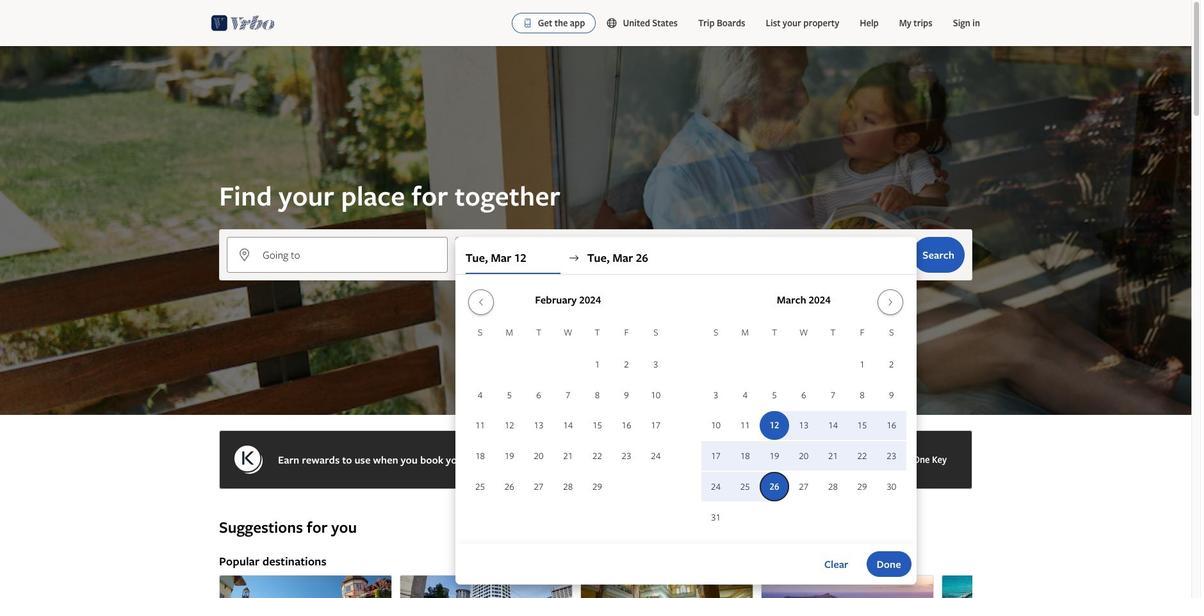 Task type: vqa. For each thing, say whether or not it's contained in the screenshot.
Check Availability 'button'
no



Task type: locate. For each thing, give the bounding box(es) containing it.
download the app button image
[[523, 18, 533, 28]]

march 2024 element
[[702, 326, 907, 534]]

recently viewed region
[[211, 497, 980, 518]]

wizard region
[[0, 46, 1192, 585]]

next month image
[[883, 297, 899, 308]]

las vegas featuring interior views image
[[581, 575, 754, 599]]

directional image
[[568, 252, 580, 264]]

main content
[[0, 46, 1192, 599]]

downtown seattle featuring a skyscraper, a city and street scenes image
[[400, 575, 573, 599]]

application
[[466, 285, 907, 534]]



Task type: describe. For each thing, give the bounding box(es) containing it.
small image
[[606, 17, 623, 29]]

cancun which includes a sandy beach, landscape views and general coastal views image
[[942, 575, 1115, 599]]

february 2024 element
[[466, 326, 671, 503]]

makiki - lower punchbowl - tantalus showing landscape views, a sunset and a city image
[[761, 575, 934, 599]]

leavenworth featuring a small town or village and street scenes image
[[219, 575, 392, 599]]

application inside wizard region
[[466, 285, 907, 534]]

vrbo logo image
[[211, 13, 275, 33]]

previous month image
[[474, 297, 489, 308]]



